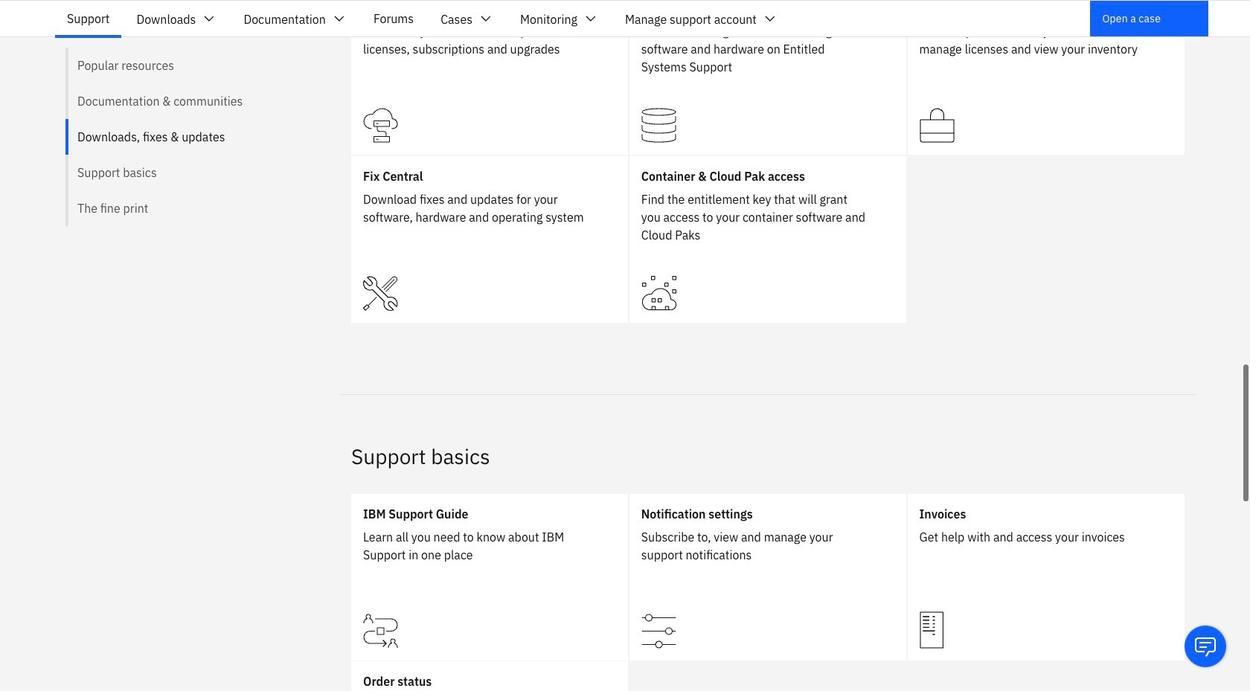 Task type: locate. For each thing, give the bounding box(es) containing it.
get help with and access your invoices region
[[908, 494, 1185, 661]]

subscribe to, view and manage your support notifications region
[[629, 494, 907, 661]]

view and manage power and storage software and hardware on entitled systems support region
[[629, 0, 907, 155]]

track your delivery and order information for hardware and software products region
[[351, 662, 628, 691]]

download your ibm software products, licenses, subscriptions and upgrades region
[[351, 0, 628, 155]]

menu bar
[[54, 1, 791, 36]]



Task type: vqa. For each thing, say whether or not it's contained in the screenshot.
Find the entitlement key that will grant you access to your container software and Cloud Paks REGION
yes



Task type: describe. For each thing, give the bounding box(es) containing it.
visit shopz to order z systems software, manage licenses and view your inventory region
[[908, 0, 1185, 155]]

open the chat window image
[[1194, 635, 1218, 659]]

learn all you need to know about ibm support in one place region
[[351, 494, 628, 661]]

download fixes and updates for your software, hardware and operating system region
[[351, 156, 628, 323]]

find the entitlement key that will grant you access to your container software and cloud paks region
[[629, 156, 907, 323]]



